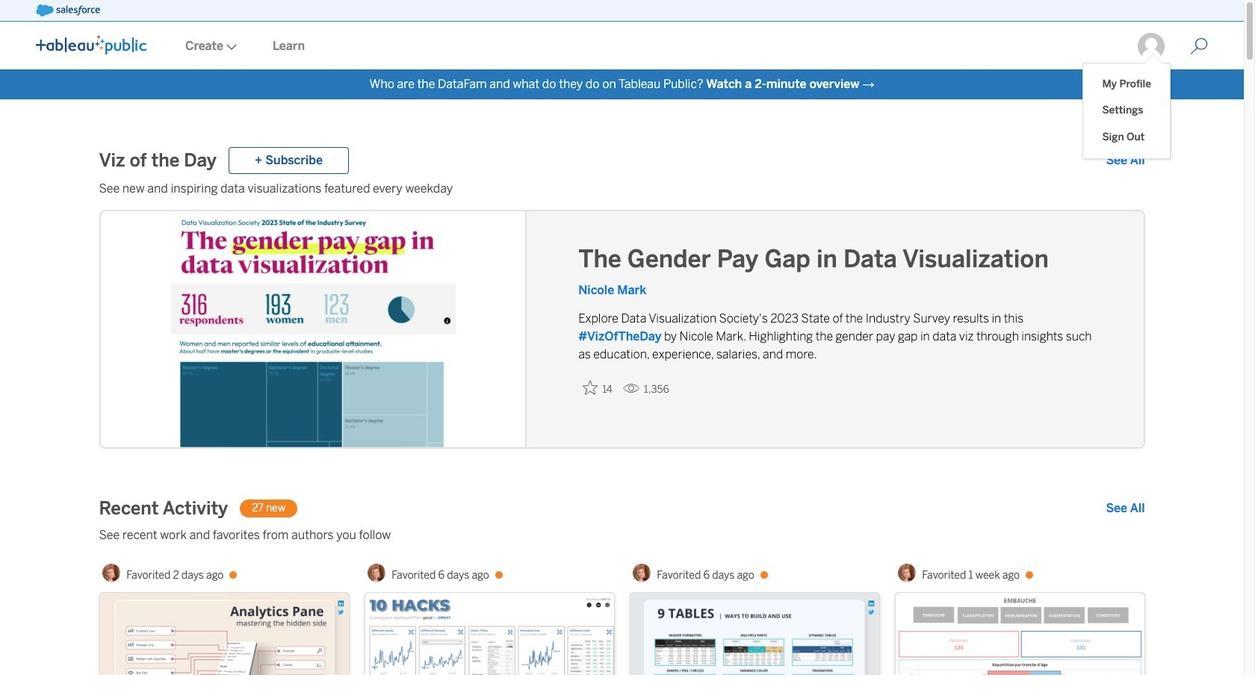 Task type: vqa. For each thing, say whether or not it's contained in the screenshot.
Show Labels image
no



Task type: describe. For each thing, give the bounding box(es) containing it.
logo image
[[36, 35, 147, 55]]

3 workbook thumbnail image from the left
[[631, 594, 880, 676]]

recent activity heading
[[99, 497, 228, 521]]

salesforce logo image
[[36, 4, 100, 16]]

list options menu
[[1084, 64, 1171, 158]]

see new and inspiring data visualizations featured every weekday element
[[99, 180, 1146, 198]]

tara.schultz image
[[1137, 31, 1167, 61]]

4 workbook thumbnail image from the left
[[896, 594, 1145, 676]]



Task type: locate. For each thing, give the bounding box(es) containing it.
1 angela drucioc image from the left
[[368, 564, 386, 582]]

angela drucioc image
[[103, 564, 121, 582], [899, 564, 917, 582]]

angela drucioc image for first "workbook thumbnail" from left
[[103, 564, 121, 582]]

dialog
[[1084, 54, 1171, 158]]

angela drucioc image for first "workbook thumbnail" from the right
[[899, 564, 917, 582]]

1 horizontal spatial angela drucioc image
[[899, 564, 917, 582]]

1 horizontal spatial angela drucioc image
[[633, 564, 651, 582]]

see recent work and favorites from authors you follow element
[[99, 527, 1146, 545]]

0 horizontal spatial angela drucioc image
[[368, 564, 386, 582]]

1 workbook thumbnail image from the left
[[100, 594, 349, 676]]

workbook thumbnail image
[[100, 594, 349, 676], [365, 594, 614, 676], [631, 594, 880, 676], [896, 594, 1145, 676]]

0 horizontal spatial angela drucioc image
[[103, 564, 121, 582]]

2 workbook thumbnail image from the left
[[365, 594, 614, 676]]

Add Favorite button
[[579, 376, 617, 401]]

1 angela drucioc image from the left
[[103, 564, 121, 582]]

2 angela drucioc image from the left
[[633, 564, 651, 582]]

angela drucioc image for second "workbook thumbnail" from the left
[[368, 564, 386, 582]]

tableau public viz of the day image
[[101, 212, 527, 451]]

viz of the day heading
[[99, 149, 217, 173]]

add favorite image
[[583, 381, 598, 395]]

angela drucioc image
[[368, 564, 386, 582], [633, 564, 651, 582]]

see all viz of the day element
[[1107, 152, 1146, 170]]

angela drucioc image for 3rd "workbook thumbnail" from left
[[633, 564, 651, 582]]

2 angela drucioc image from the left
[[899, 564, 917, 582]]

see all recent activity element
[[1107, 500, 1146, 518]]

go to search image
[[1173, 37, 1227, 55]]



